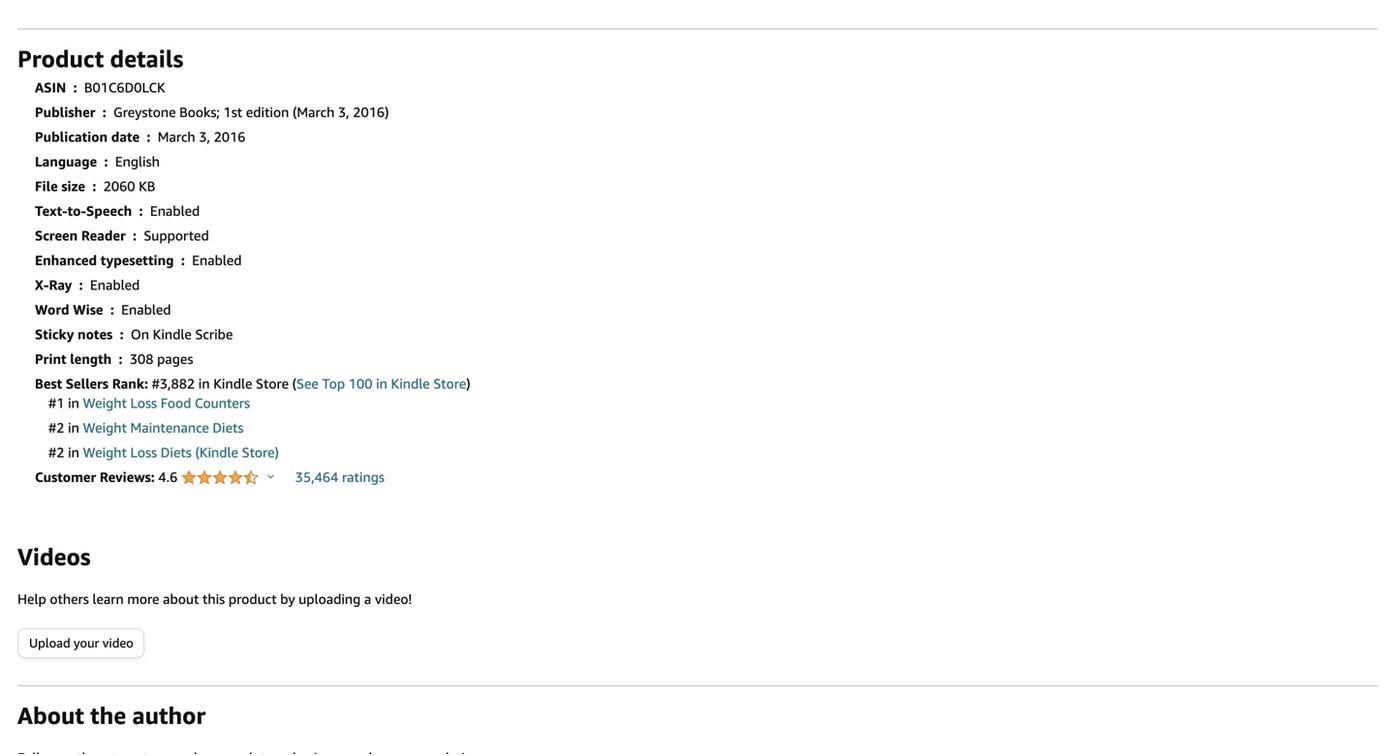 Task type: describe. For each thing, give the bounding box(es) containing it.
: right size
[[92, 178, 96, 194]]

in down the "sellers"
[[68, 420, 79, 436]]

‎ down kb
[[146, 203, 146, 219]]

videos element containing videos
[[17, 541, 1378, 572]]

length
[[70, 351, 112, 367]]

rank:
[[112, 376, 148, 392]]

‏ right 'ray'
[[75, 277, 75, 293]]

maintenance
[[130, 420, 209, 436]]

: left on
[[120, 327, 124, 343]]

enabled down typesetting at the top left of the page
[[90, 277, 140, 293]]

‎ left on
[[127, 327, 127, 343]]

the
[[90, 702, 126, 730]]

print
[[35, 351, 66, 367]]

sellers
[[66, 376, 109, 392]]

1 vertical spatial 3,
[[199, 129, 210, 145]]

sticky
[[35, 327, 74, 343]]

typesetting
[[101, 253, 174, 269]]

pages
[[157, 351, 193, 367]]

weight loss food counters link
[[83, 396, 250, 412]]

‎ down b01c6d0lck
[[110, 104, 110, 120]]

(kindle
[[195, 445, 238, 461]]

35,464 ratings link
[[295, 470, 385, 486]]

‎ left march
[[154, 129, 154, 145]]

‎ up wise
[[86, 277, 86, 293]]

in right #1
[[68, 396, 79, 412]]

uploading
[[299, 591, 361, 607]]

customer
[[35, 470, 96, 486]]

publisher
[[35, 104, 95, 120]]

2 #2 from the top
[[48, 445, 64, 461]]

more
[[127, 591, 159, 607]]

‏ right the reader
[[129, 228, 129, 244]]

store)
[[242, 445, 279, 461]]

learn
[[93, 591, 124, 607]]

about the author
[[17, 702, 206, 730]]

35,464
[[295, 470, 338, 486]]

‎ left 2060
[[100, 178, 100, 194]]

kb
[[139, 178, 155, 194]]

popover image
[[267, 475, 274, 479]]

3 weight from the top
[[83, 445, 127, 461]]

english
[[115, 154, 160, 170]]

in right 100
[[376, 376, 388, 392]]

video!
[[375, 591, 412, 607]]

edition
[[246, 104, 289, 120]]

‎ right wise
[[118, 302, 118, 318]]

help others learn more about this product by uploading a video!
[[17, 591, 412, 607]]

‎ up "publisher"
[[81, 80, 81, 96]]

enabled up on
[[121, 302, 171, 318]]

speech
[[86, 203, 132, 219]]

: right 'ray'
[[79, 277, 83, 293]]

1 store from the left
[[256, 376, 289, 392]]

2016)
[[353, 104, 389, 120]]

others
[[50, 591, 89, 607]]

1 #2 from the top
[[48, 420, 64, 436]]

by
[[280, 591, 295, 607]]

greystone
[[113, 104, 176, 120]]

enabled up supported
[[150, 203, 200, 219]]

reader
[[81, 228, 126, 244]]

1 horizontal spatial 3,
[[338, 104, 349, 120]]

: left 308
[[119, 351, 123, 367]]

1 vertical spatial diets
[[161, 445, 192, 461]]

#3,882
[[152, 376, 195, 392]]

to-
[[67, 203, 86, 219]]

(march
[[293, 104, 335, 120]]

‏ right size
[[89, 178, 89, 194]]

#1
[[48, 396, 64, 412]]

2 loss from the top
[[130, 445, 157, 461]]

‏ right the notes
[[116, 327, 116, 343]]

1 loss from the top
[[130, 396, 157, 412]]

‎ left 308
[[126, 351, 126, 367]]

wise
[[73, 302, 103, 318]]

ray
[[49, 277, 72, 293]]

size
[[61, 178, 85, 194]]

: right asin
[[73, 80, 77, 96]]

file
[[35, 178, 58, 194]]

screen
[[35, 228, 78, 244]]

‏ right speech
[[136, 203, 136, 219]]

video
[[103, 636, 134, 651]]

0 vertical spatial diets
[[213, 420, 244, 436]]

‏ down supported
[[178, 253, 178, 269]]

1 horizontal spatial kindle
[[213, 376, 252, 392]]

help
[[17, 591, 46, 607]]

enhanced
[[35, 253, 97, 269]]

‎ left english
[[112, 154, 112, 170]]

upload
[[29, 636, 70, 651]]



Task type: vqa. For each thing, say whether or not it's contained in the screenshot.


Task type: locate. For each thing, give the bounding box(es) containing it.
weight loss diets (kindle store) link
[[83, 445, 279, 461]]

see top 100 in kindle store link
[[297, 376, 466, 392]]

about
[[17, 702, 84, 730]]

0 vertical spatial 3,
[[338, 104, 349, 120]]

notes
[[78, 327, 113, 343]]

0 horizontal spatial store
[[256, 376, 289, 392]]

author
[[132, 702, 206, 730]]

2 horizontal spatial kindle
[[391, 376, 430, 392]]

store left (
[[256, 376, 289, 392]]

‏ right "publisher"
[[99, 104, 99, 120]]

store
[[256, 376, 289, 392], [433, 376, 466, 392]]

upload your video
[[29, 636, 134, 651]]

4.6 button
[[158, 470, 274, 488]]

weight
[[83, 396, 127, 412], [83, 420, 127, 436], [83, 445, 127, 461]]

2016
[[214, 129, 246, 145]]

enabled
[[150, 203, 200, 219], [192, 253, 242, 269], [90, 277, 140, 293], [121, 302, 171, 318]]

details
[[110, 45, 183, 73]]

(
[[292, 376, 297, 392]]

upload your video link
[[18, 630, 143, 658]]

1 weight from the top
[[83, 396, 127, 412]]

‏ right length
[[115, 351, 115, 367]]

books;
[[179, 104, 220, 120]]

: right date
[[147, 129, 151, 145]]

in
[[198, 376, 210, 392], [376, 376, 388, 392], [68, 396, 79, 412], [68, 420, 79, 436], [68, 445, 79, 461]]

loss up reviews: on the left bottom of page
[[130, 445, 157, 461]]

3, left 2016)
[[338, 104, 349, 120]]

: down supported
[[181, 253, 185, 269]]

2 weight from the top
[[83, 420, 127, 436]]

counters
[[195, 396, 250, 412]]

best
[[35, 376, 62, 392]]

videos element
[[17, 541, 1378, 572], [17, 591, 412, 607]]

enabled down supported
[[192, 253, 242, 269]]

see
[[297, 376, 319, 392]]

: up typesetting at the top left of the page
[[133, 228, 137, 244]]

: right wise
[[110, 302, 114, 318]]

: up 2060
[[104, 154, 108, 170]]

‏ right asin
[[70, 80, 70, 96]]

100
[[349, 376, 373, 392]]

top
[[322, 376, 345, 392]]

#2
[[48, 420, 64, 436], [48, 445, 64, 461]]

0 vertical spatial loss
[[130, 396, 157, 412]]

product details asin                                     ‏                                         :                                     ‎ b01c6d0lck publisher                                     ‏                                         :                                     ‎ greystone books; 1st edition (march 3, 2016) publication date                                     ‏                                         :                                     ‎ march 3, 2016 language                                     ‏                                         :                                     ‎ english file size                                     ‏                                         :                                     ‎ 2060 kb text-to-speech                                     ‏                                         :                                     ‎ enabled screen reader                                     ‏                                         :                                     ‎ supported enhanced typesetting                                     ‏                                         :                                     ‎ enabled x-ray                                     ‏                                         :                                     ‎ enabled word wise                                     ‏                                         :                                     ‎ enabled sticky notes                                     ‏                                         :                                     ‎ on kindle scribe print length                                     ‏                                         :                                     ‎ 308 pages best sellers rank: #3,882 in kindle store ( see top 100 in kindle store ) #1 in weight loss food counters #2 in weight maintenance diets #2 in weight loss diets (kindle store)
[[17, 45, 471, 461]]

customer reviews:
[[35, 470, 158, 486]]

diets down counters
[[213, 420, 244, 436]]

about
[[163, 591, 199, 607]]

0 horizontal spatial diets
[[161, 445, 192, 461]]

:
[[73, 80, 77, 96], [102, 104, 106, 120], [147, 129, 151, 145], [104, 154, 108, 170], [92, 178, 96, 194], [139, 203, 143, 219], [133, 228, 137, 244], [181, 253, 185, 269], [79, 277, 83, 293], [110, 302, 114, 318], [120, 327, 124, 343], [119, 351, 123, 367]]

35,464 ratings
[[295, 470, 385, 486]]

store right 100
[[433, 376, 466, 392]]

asin
[[35, 80, 66, 96]]

4.6
[[158, 470, 181, 486]]

kindle right 100
[[391, 376, 430, 392]]

kindle up counters
[[213, 376, 252, 392]]

in up customer
[[68, 445, 79, 461]]

1 horizontal spatial store
[[433, 376, 466, 392]]

word
[[35, 302, 69, 318]]

0 horizontal spatial 3,
[[199, 129, 210, 145]]

publication
[[35, 129, 108, 145]]

ratings
[[342, 470, 385, 486]]

‎ down supported
[[188, 253, 188, 269]]

1 videos element from the top
[[17, 541, 1378, 572]]

‏ right date
[[143, 129, 143, 145]]

#2 up customer
[[48, 445, 64, 461]]

1 vertical spatial weight
[[83, 420, 127, 436]]

2 store from the left
[[433, 376, 466, 392]]

this
[[203, 591, 225, 607]]

3, left 2016
[[199, 129, 210, 145]]

‏ right wise
[[107, 302, 107, 318]]

: down kb
[[139, 203, 143, 219]]

food
[[161, 396, 191, 412]]

language
[[35, 154, 97, 170]]

kindle up pages
[[153, 327, 192, 343]]

308
[[130, 351, 154, 367]]

videos
[[17, 543, 91, 571]]

1 vertical spatial loss
[[130, 445, 157, 461]]

1 horizontal spatial diets
[[213, 420, 244, 436]]

‎
[[81, 80, 81, 96], [110, 104, 110, 120], [154, 129, 154, 145], [112, 154, 112, 170], [100, 178, 100, 194], [146, 203, 146, 219], [140, 228, 140, 244], [188, 253, 188, 269], [86, 277, 86, 293], [118, 302, 118, 318], [127, 327, 127, 343], [126, 351, 126, 367]]

1 vertical spatial #2
[[48, 445, 64, 461]]

scribe
[[195, 327, 233, 343]]

‏
[[70, 80, 70, 96], [99, 104, 99, 120], [143, 129, 143, 145], [101, 154, 101, 170], [89, 178, 89, 194], [136, 203, 136, 219], [129, 228, 129, 244], [178, 253, 178, 269], [75, 277, 75, 293], [107, 302, 107, 318], [116, 327, 116, 343], [115, 351, 115, 367]]

diets
[[213, 420, 244, 436], [161, 445, 192, 461]]

weight maintenance diets link
[[83, 420, 244, 436]]

date
[[111, 129, 140, 145]]

supported
[[144, 228, 209, 244]]

in up counters
[[198, 376, 210, 392]]

)
[[466, 376, 471, 392]]

#2 down #1
[[48, 420, 64, 436]]

a
[[364, 591, 371, 607]]

b01c6d0lck
[[84, 80, 165, 96]]

2 videos element from the top
[[17, 591, 412, 607]]

videos element containing help others learn more about this product by uploading a video!
[[17, 591, 412, 607]]

‏ right language
[[101, 154, 101, 170]]

text-
[[35, 203, 67, 219]]

‎ up typesetting at the top left of the page
[[140, 228, 140, 244]]

2060
[[103, 178, 135, 194]]

0 horizontal spatial kindle
[[153, 327, 192, 343]]

0 vertical spatial videos element
[[17, 541, 1378, 572]]

1 vertical spatial videos element
[[17, 591, 412, 607]]

kindle
[[153, 327, 192, 343], [213, 376, 252, 392], [391, 376, 430, 392]]

on
[[131, 327, 149, 343]]

2 vertical spatial weight
[[83, 445, 127, 461]]

: down b01c6d0lck
[[102, 104, 106, 120]]

loss
[[130, 396, 157, 412], [130, 445, 157, 461]]

your
[[74, 636, 99, 651]]

1st
[[223, 104, 242, 120]]

0 vertical spatial #2
[[48, 420, 64, 436]]

x-
[[35, 277, 49, 293]]

0 vertical spatial weight
[[83, 396, 127, 412]]

march
[[158, 129, 195, 145]]

product
[[229, 591, 277, 607]]

diets up 4.6
[[161, 445, 192, 461]]

product
[[17, 45, 104, 73]]

reviews:
[[100, 470, 155, 486]]

loss down rank:
[[130, 396, 157, 412]]



